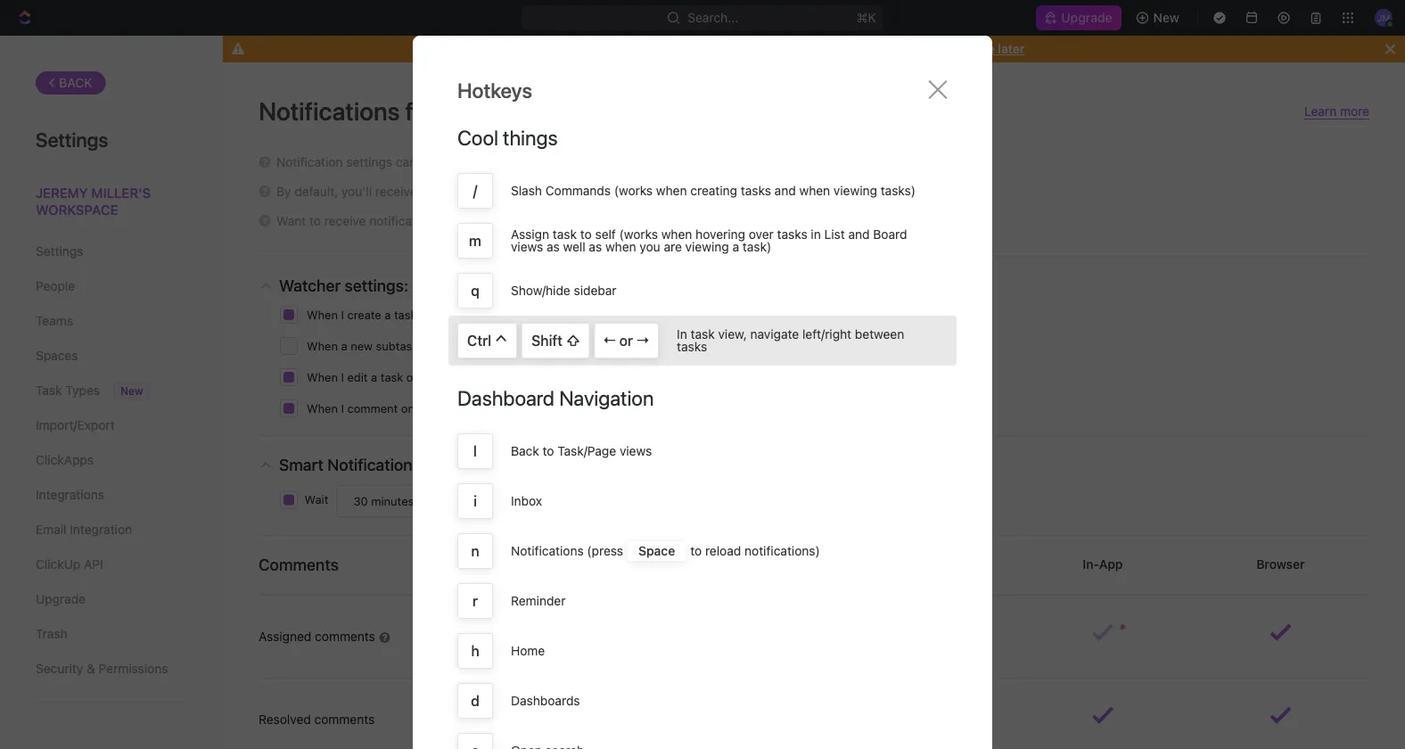Task type: locate. For each thing, give the bounding box(es) containing it.
a left the watcher
[[665, 276, 673, 295]]

comments for assigned comments
[[315, 629, 375, 644]]

0 horizontal spatial and
[[775, 183, 796, 198]]

workspace up settings link
[[36, 202, 118, 218]]

a left the task)
[[732, 239, 739, 254]]

notifications down "customized"
[[420, 184, 491, 199]]

i left comment
[[341, 402, 344, 415]]

(works
[[614, 183, 653, 198], [619, 227, 658, 242]]

assigned
[[259, 629, 312, 644]]

tasks inside by default, you'll receive notifications for tasks that you're a watcher on. learn more
[[514, 184, 544, 199]]

0 horizontal spatial jeremy
[[36, 185, 88, 200]]

settings down 'back' link
[[36, 128, 108, 151]]

i left create
[[341, 308, 344, 321]]

clickup api
[[36, 557, 103, 572]]

in right created
[[478, 339, 487, 353]]

1 horizontal spatial new
[[1154, 10, 1180, 25]]

for inside by default, you'll receive notifications for tasks that you're a watcher on. learn more
[[495, 184, 510, 199]]

as right added
[[644, 276, 661, 295]]

search...
[[688, 10, 739, 25]]

miller's up the part
[[624, 96, 704, 125]]

smart notifications: when i'm active on the web, delay sending notifications...
[[279, 455, 850, 474]]

when left new
[[307, 339, 338, 353]]

new
[[351, 339, 373, 353]]

back link
[[36, 71, 106, 95]]

edit
[[347, 370, 368, 384]]

task right in
[[691, 327, 715, 342]]

i'm
[[476, 455, 499, 474]]

be right can
[[420, 155, 434, 169]]

1 horizontal spatial the
[[573, 455, 597, 474]]

when for when a new subtask is created in a parent task i am watching
[[307, 339, 338, 353]]

1 vertical spatial settings
[[36, 244, 83, 259]]

spaces
[[36, 348, 78, 363]]

jeremy miller's workspace workspace
[[531, 96, 964, 125]]

or up 'when i comment on a task or subtask'
[[406, 370, 418, 384]]

1 horizontal spatial as
[[589, 239, 602, 254]]

on
[[740, 276, 759, 295], [401, 402, 415, 415], [550, 455, 569, 474]]

upgrade link left new button
[[1036, 5, 1121, 30]]

to inside assign task to self (works when hovering over tasks in list and board views as well as when you are viewing a task)
[[580, 227, 592, 242]]

in
[[444, 214, 454, 228], [811, 227, 821, 242], [478, 339, 487, 353]]

1 horizontal spatial upgrade
[[1061, 10, 1112, 25]]

1 horizontal spatial more
[[1340, 104, 1370, 119]]

1 horizontal spatial in
[[478, 339, 487, 353]]

board
[[873, 227, 907, 242]]

smart
[[279, 455, 324, 474]]

clickup api link
[[36, 549, 186, 580]]

1 vertical spatial and
[[848, 227, 870, 242]]

2 vertical spatial for
[[495, 184, 510, 199]]

1 vertical spatial (works
[[619, 227, 658, 242]]

1 vertical spatial jeremy
[[36, 185, 88, 200]]

(works right self
[[619, 227, 658, 242]]

in left slack?
[[444, 214, 454, 228]]

0 horizontal spatial new
[[120, 385, 143, 397]]

you're for that
[[574, 184, 610, 199]]

do
[[603, 41, 620, 56]]

(press
[[587, 543, 623, 558]]

on right active
[[550, 455, 569, 474]]

workspace down browser
[[709, 96, 834, 125]]

resolved comments
[[259, 712, 375, 727]]

0 vertical spatial new
[[1154, 10, 1180, 25]]

i left am
[[564, 339, 567, 353]]

0 horizontal spatial more
[[732, 184, 763, 198]]

1 vertical spatial notifications
[[511, 543, 584, 558]]

comments right assigned
[[315, 629, 375, 644]]

or inside "hotkeys" "dialog"
[[616, 332, 637, 349]]

0 vertical spatial learn
[[1305, 104, 1337, 119]]

0 vertical spatial (works
[[614, 183, 653, 198]]

be left added
[[571, 276, 589, 295]]

viewing left tasks)
[[834, 183, 877, 198]]

0 vertical spatial for
[[405, 96, 435, 125]]

when a new subtask is created in a parent task i am watching
[[307, 339, 639, 353]]

for left each
[[508, 155, 524, 169]]

task inside assign task to self (works when hovering over tasks in list and board views as well as when you are viewing a task)
[[553, 227, 577, 242]]

when up list
[[799, 183, 830, 198]]

viewing down the '!' on the top right
[[685, 239, 729, 254]]

!
[[727, 214, 730, 228]]

1 horizontal spatial on
[[550, 455, 569, 474]]

miller's up settings link
[[91, 185, 151, 200]]

people link
[[36, 271, 186, 301]]

0 vertical spatial watcher
[[623, 184, 671, 199]]

i
[[341, 308, 344, 321], [564, 339, 567, 353], [341, 370, 344, 384], [341, 402, 344, 415]]

learn
[[1305, 104, 1337, 119], [696, 184, 729, 198]]

task right edit
[[381, 370, 403, 384]]

0 vertical spatial more
[[1340, 104, 1370, 119]]

want to receive notifications in slack? set up personal slack notifications
[[276, 214, 697, 228]]

things
[[503, 126, 558, 150]]

i for when i comment on a task or subtask
[[341, 402, 344, 415]]

want down assign
[[513, 276, 548, 295]]

over
[[749, 227, 774, 242]]

slack?
[[457, 214, 494, 228]]

views down up
[[511, 239, 543, 254]]

jeremy up settings link
[[36, 185, 88, 200]]

0 horizontal spatial want
[[513, 276, 548, 295]]

back
[[59, 75, 92, 90]]

the
[[441, 96, 477, 125], [573, 455, 597, 474]]

on right comment
[[401, 402, 415, 415]]

1 vertical spatial on
[[401, 402, 415, 415]]

that
[[548, 184, 570, 199]]

notifications up reminder
[[511, 543, 584, 558]]

when down slack
[[605, 239, 636, 254]]

when down on.
[[661, 227, 692, 242]]

0 vertical spatial notifications
[[259, 96, 400, 125]]

miller's inside jeremy miller's workspace
[[91, 185, 151, 200]]

1 vertical spatial viewing
[[685, 239, 729, 254]]

self
[[595, 227, 616, 242]]

2 vertical spatial you
[[482, 276, 509, 295]]

want
[[648, 41, 676, 56], [513, 276, 548, 295]]

1 vertical spatial for
[[508, 155, 524, 169]]

hotkeys
[[457, 78, 532, 103]]

i
[[474, 493, 477, 510]]

1 vertical spatial watcher
[[279, 276, 341, 295]]

0 vertical spatial learn more link
[[1305, 104, 1370, 119]]

personal
[[538, 214, 588, 228]]

a
[[613, 184, 620, 199], [732, 239, 739, 254], [665, 276, 673, 295], [763, 276, 771, 295], [385, 308, 391, 321], [341, 339, 347, 353], [491, 339, 497, 353], [371, 370, 377, 384], [418, 402, 424, 415]]

you're right that
[[574, 184, 610, 199]]

assign task to self (works when hovering over tasks in list and board views as well as when you are viewing a task)
[[511, 227, 907, 254]]

enable
[[695, 41, 734, 56]]

0 vertical spatial and
[[775, 183, 796, 198]]

in left list
[[811, 227, 821, 242]]

1 horizontal spatial you're
[[626, 155, 661, 169]]

settings
[[346, 155, 392, 169]]

be
[[420, 155, 434, 169], [571, 276, 589, 295]]

0 vertical spatial settings
[[36, 128, 108, 151]]

1 vertical spatial want
[[513, 276, 548, 295]]

you right q
[[482, 276, 509, 295]]

r
[[473, 593, 478, 609]]

remind
[[929, 41, 973, 56]]

watcher
[[623, 184, 671, 199], [279, 276, 341, 295]]

1 vertical spatial new
[[120, 385, 143, 397]]

in task view, navigate left/right between tasks
[[677, 327, 904, 354]]

0 vertical spatial receive
[[375, 184, 417, 199]]

receive inside by default, you'll receive notifications for tasks that you're a watcher on. learn more
[[375, 184, 417, 199]]

tasks left view,
[[677, 339, 707, 354]]

for up can
[[405, 96, 435, 125]]

0 horizontal spatial be
[[420, 155, 434, 169]]

you
[[623, 41, 644, 56], [640, 239, 660, 254], [482, 276, 509, 295]]

when for when i edit a task or subtask
[[307, 370, 338, 384]]

a left task?
[[763, 276, 771, 295]]

0 horizontal spatial the
[[441, 96, 477, 125]]

1 horizontal spatial want
[[648, 41, 676, 56]]

0 horizontal spatial notifications
[[259, 96, 400, 125]]

upgrade link up trash link
[[36, 584, 186, 614]]

you're left the part
[[626, 155, 661, 169]]

n
[[471, 543, 479, 560]]

send
[[465, 493, 491, 506]]

as left 'well'
[[547, 239, 560, 254]]

a right edit
[[371, 370, 377, 384]]

the left web,
[[573, 455, 597, 474]]

in-app
[[1080, 557, 1126, 571]]

1 horizontal spatial upgrade link
[[1036, 5, 1121, 30]]

notifications up "are" at left top
[[626, 214, 697, 228]]

2 settings from the top
[[36, 244, 83, 259]]

tasks right over
[[777, 227, 808, 242]]

when left edit
[[307, 370, 338, 384]]

i left edit
[[341, 370, 344, 384]]

to left the i
[[451, 493, 462, 506]]

0 horizontal spatial upgrade link
[[36, 584, 186, 614]]

1 horizontal spatial views
[[620, 444, 652, 458]]

back to task/page views
[[511, 444, 652, 458]]

task right assign
[[553, 227, 577, 242]]

jeremy up things
[[536, 96, 619, 125]]

settings up people
[[36, 244, 83, 259]]

web,
[[601, 455, 636, 474]]

am
[[570, 339, 587, 353]]

set
[[498, 214, 517, 228]]

settings:
[[345, 276, 409, 295]]

notifications for notifications for the
[[259, 96, 400, 125]]

or right am
[[616, 332, 637, 349]]

1 vertical spatial you
[[640, 239, 660, 254]]

a inside assign task to self (works when hovering over tasks in list and board views as well as when you are viewing a task)
[[732, 239, 739, 254]]

receive down you'll
[[324, 214, 366, 228]]

in-
[[1083, 557, 1099, 571]]

jeremy inside jeremy miller's workspace
[[36, 185, 88, 200]]

0 vertical spatial on
[[740, 276, 759, 295]]

subtask left the is
[[376, 339, 418, 353]]

1 vertical spatial comments
[[314, 712, 375, 727]]

1 vertical spatial learn
[[696, 184, 729, 198]]

0 vertical spatial viewing
[[834, 183, 877, 198]]

0 horizontal spatial views
[[511, 239, 543, 254]]

0 vertical spatial be
[[420, 155, 434, 169]]

a inside by default, you'll receive notifications for tasks that you're a watcher on. learn more
[[613, 184, 620, 199]]

tasks up up
[[514, 184, 544, 199]]

1 vertical spatial be
[[571, 276, 589, 295]]

integrations link
[[36, 480, 186, 510]]

0 horizontal spatial viewing
[[685, 239, 729, 254]]

comments
[[259, 555, 339, 574]]

task
[[36, 383, 62, 398]]

2 horizontal spatial in
[[811, 227, 821, 242]]

1 vertical spatial learn more link
[[696, 184, 763, 198]]

notifications down active
[[494, 493, 561, 506]]

when
[[412, 276, 455, 295], [307, 308, 338, 321], [307, 339, 338, 353], [307, 370, 338, 384], [307, 402, 338, 415], [429, 455, 472, 474]]

want right do
[[648, 41, 676, 56]]

watcher left settings:
[[279, 276, 341, 295]]

when left comment
[[307, 402, 338, 415]]

watcher left on.
[[623, 184, 671, 199]]

tasks)
[[881, 183, 916, 198]]

and right list
[[848, 227, 870, 242]]

workspace down enable in the top right of the page
[[839, 96, 964, 125]]

1 vertical spatial receive
[[324, 214, 366, 228]]

a up slack
[[613, 184, 620, 199]]

for left slash
[[495, 184, 510, 199]]

trash link
[[36, 619, 186, 649]]

0 vertical spatial comments
[[315, 629, 375, 644]]

1 horizontal spatial miller's
[[624, 96, 704, 125]]

0 horizontal spatial miller's
[[91, 185, 151, 200]]

notifications...
[[745, 455, 850, 474]]

notifications for notifications (press
[[511, 543, 584, 558]]

0 vertical spatial you're
[[626, 155, 661, 169]]

subtask
[[434, 308, 477, 321], [376, 339, 418, 353], [421, 370, 463, 384], [468, 402, 510, 415]]

comments right resolved
[[314, 712, 375, 727]]

minutes
[[371, 494, 414, 508]]

when for when i create a task or subtask
[[307, 308, 338, 321]]

when left do
[[412, 276, 455, 295]]

receive down can
[[375, 184, 417, 199]]

hovering
[[696, 227, 745, 242]]

d
[[471, 692, 480, 709]]

views right task/page
[[620, 444, 652, 458]]

and right creating in the top of the page
[[775, 183, 796, 198]]

1 horizontal spatial viewing
[[834, 183, 877, 198]]

1 horizontal spatial learn
[[1305, 104, 1337, 119]]

trash
[[36, 626, 68, 641]]

1 vertical spatial upgrade
[[36, 592, 86, 606]]

cool
[[457, 126, 498, 150]]

1 horizontal spatial notifications
[[511, 543, 584, 558]]

upgrade left new button
[[1061, 10, 1112, 25]]

watcher settings: when do you want to be added as a watcher on a task?
[[279, 276, 815, 295]]

⌘k
[[857, 10, 876, 25]]

email integration link
[[36, 515, 186, 545]]

upgrade
[[1061, 10, 1112, 25], [36, 592, 86, 606]]

1 vertical spatial miller's
[[91, 185, 151, 200]]

the up cool
[[441, 96, 477, 125]]

watcher inside by default, you'll receive notifications for tasks that you're a watcher on. learn more
[[623, 184, 671, 199]]

enable
[[880, 41, 920, 56]]

1 horizontal spatial and
[[848, 227, 870, 242]]

notifications)
[[745, 543, 820, 558]]

(works up slack
[[614, 183, 653, 198]]

between
[[855, 327, 904, 342]]

to left self
[[580, 227, 592, 242]]

customized
[[438, 155, 504, 169]]

1 horizontal spatial jeremy
[[536, 96, 619, 125]]

new inside button
[[1154, 10, 1180, 25]]

slash
[[511, 183, 542, 198]]

notifications up notification
[[259, 96, 400, 125]]

0 vertical spatial miller's
[[624, 96, 704, 125]]

1 vertical spatial more
[[732, 184, 763, 198]]

workspace up commands
[[558, 155, 622, 169]]

1 horizontal spatial receive
[[375, 184, 417, 199]]

by default, you'll receive notifications for tasks that you're a watcher on. learn more
[[276, 184, 763, 199]]

tasks inside in task view, navigate left/right between tasks
[[677, 339, 707, 354]]

0 vertical spatial jeremy
[[536, 96, 619, 125]]

notifications for the
[[259, 96, 482, 125]]

teams
[[36, 313, 73, 328]]

of.
[[692, 155, 706, 169]]

when left create
[[307, 308, 338, 321]]

0 vertical spatial the
[[441, 96, 477, 125]]

to
[[680, 41, 691, 56], [309, 214, 321, 228], [580, 227, 592, 242], [552, 276, 567, 295], [543, 444, 554, 458], [451, 493, 462, 506], [690, 543, 702, 558]]

1 vertical spatial you're
[[574, 184, 610, 199]]

assign
[[511, 227, 549, 242]]

in inside assign task to self (works when hovering over tasks in list and board views as well as when you are viewing a task)
[[811, 227, 821, 242]]

on down the task)
[[740, 276, 759, 295]]

notifications inside "hotkeys" "dialog"
[[511, 543, 584, 558]]

1 horizontal spatial watcher
[[623, 184, 671, 199]]

0 horizontal spatial learn
[[696, 184, 729, 198]]

people
[[36, 279, 75, 293]]

0 horizontal spatial you're
[[574, 184, 610, 199]]

comments
[[315, 629, 375, 644], [314, 712, 375, 727]]

dashboard
[[457, 386, 555, 410]]

upgrade down clickup on the bottom left of the page
[[36, 592, 86, 606]]

subtask up l
[[468, 402, 510, 415]]

0 vertical spatial views
[[511, 239, 543, 254]]

2 vertical spatial on
[[550, 455, 569, 474]]

you're
[[626, 155, 661, 169], [574, 184, 610, 199]]

task down settings:
[[394, 308, 417, 321]]

0 horizontal spatial upgrade
[[36, 592, 86, 606]]

you're inside by default, you'll receive notifications for tasks that you're a watcher on. learn more
[[574, 184, 610, 199]]



Task type: describe. For each thing, give the bounding box(es) containing it.
spaces link
[[36, 341, 186, 371]]

1 horizontal spatial be
[[571, 276, 589, 295]]

viewing inside assign task to self (works when hovering over tasks in list and board views as well as when you are viewing a task)
[[685, 239, 729, 254]]

a right create
[[385, 308, 391, 321]]

on.
[[674, 184, 692, 199]]

0 vertical spatial you
[[623, 41, 644, 56]]

commands
[[546, 183, 611, 198]]

notifications inside by default, you'll receive notifications for tasks that you're a watcher on. learn more
[[420, 184, 491, 199]]

a left new
[[341, 339, 347, 353]]

reminder
[[511, 593, 566, 608]]

notifications:
[[327, 455, 425, 474]]

1 vertical spatial upgrade link
[[36, 584, 186, 614]]

import/export link
[[36, 410, 186, 440]]

create
[[347, 308, 381, 321]]

added
[[593, 276, 640, 295]]

show/hide sidebar
[[511, 283, 617, 298]]

inbox
[[511, 494, 542, 508]]

task down 'when i edit a task or subtask'
[[427, 402, 450, 415]]

workspace inside jeremy miller's workspace
[[36, 202, 118, 218]]

notifications?
[[789, 41, 868, 56]]

later
[[998, 41, 1025, 56]]

learn more
[[1305, 104, 1370, 119]]

api
[[84, 557, 103, 572]]

back
[[511, 444, 539, 458]]

you inside assign task to self (works when hovering over tasks in list and board views as well as when you are viewing a task)
[[640, 239, 660, 254]]

h
[[471, 642, 479, 659]]

settings element
[[0, 36, 223, 749]]

0 vertical spatial upgrade
[[1061, 10, 1112, 25]]

l
[[473, 443, 477, 460]]

task types
[[36, 383, 100, 398]]

a left the parent
[[491, 339, 497, 353]]

i for when i edit a task or subtask
[[341, 370, 344, 384]]

q
[[471, 282, 480, 299]]

jeremy miller's workspace
[[36, 185, 151, 218]]

when for when i comment on a task or subtask
[[307, 402, 338, 415]]

or down created
[[453, 402, 464, 415]]

by
[[276, 184, 291, 199]]

learn inside by default, you'll receive notifications for tasks that you're a watcher on. learn more
[[696, 184, 729, 198]]

subtask down q
[[434, 308, 477, 321]]

m
[[469, 232, 482, 249]]

can
[[396, 155, 417, 169]]

security
[[36, 661, 83, 676]]

dashboard navigation
[[457, 386, 654, 410]]

space
[[639, 543, 675, 558]]

for for customized
[[508, 155, 524, 169]]

assigned comments
[[259, 629, 379, 644]]

tasks right creating in the top of the page
[[741, 183, 771, 198]]

to left reload
[[690, 543, 702, 558]]

or up the is
[[420, 308, 431, 321]]

each
[[527, 155, 555, 169]]

0 horizontal spatial on
[[401, 402, 415, 415]]

left/right
[[803, 327, 852, 342]]

want
[[276, 214, 306, 228]]

creating
[[690, 183, 737, 198]]

types
[[65, 383, 100, 398]]

to left sidebar
[[552, 276, 567, 295]]

1 settings from the top
[[36, 128, 108, 151]]

a down 'when i edit a task or subtask'
[[418, 402, 424, 415]]

miller's for jeremy miller's workspace workspace
[[624, 96, 704, 125]]

resolved
[[259, 712, 311, 727]]

do you want to enable browser notifications? enable remind me later
[[603, 41, 1025, 56]]

is
[[422, 339, 430, 353]]

to left 'enable'
[[680, 41, 691, 56]]

0 vertical spatial want
[[648, 41, 676, 56]]

2 horizontal spatial on
[[740, 276, 759, 295]]

to right back
[[543, 444, 554, 458]]

2 horizontal spatial as
[[644, 276, 661, 295]]

security & permissions link
[[36, 654, 186, 684]]

home
[[511, 643, 545, 658]]

when down the part
[[656, 183, 687, 198]]

email integration
[[36, 522, 132, 537]]

watching
[[590, 339, 639, 353]]

import/export
[[36, 418, 115, 432]]

to send notifications
[[448, 493, 561, 506]]

comments for resolved comments
[[314, 712, 375, 727]]

&
[[86, 661, 95, 676]]

browser
[[1253, 557, 1308, 571]]

delay
[[640, 455, 679, 474]]

reload
[[705, 543, 741, 558]]

well
[[563, 239, 586, 254]]

browser
[[737, 41, 785, 56]]

30 minutes
[[350, 494, 417, 508]]

notifications down you'll
[[369, 214, 440, 228]]

new button
[[1129, 4, 1190, 32]]

you'll
[[342, 184, 372, 199]]

wait
[[301, 493, 332, 506]]

(works inside assign task to self (works when hovering over tasks in list and board views as well as when you are viewing a task)
[[619, 227, 658, 242]]

0 vertical spatial upgrade link
[[1036, 5, 1121, 30]]

permissions
[[99, 661, 168, 676]]

for for notifications
[[495, 184, 510, 199]]

slack
[[591, 214, 622, 228]]

hotkeys dialog
[[413, 36, 992, 749]]

security & permissions
[[36, 661, 168, 676]]

task inside in task view, navigate left/right between tasks
[[691, 327, 715, 342]]

0 horizontal spatial in
[[444, 214, 454, 228]]

tasks inside assign task to self (works when hovering over tasks in list and board views as well as when you are viewing a task)
[[777, 227, 808, 242]]

up
[[520, 214, 535, 228]]

me
[[977, 41, 995, 56]]

are
[[664, 239, 682, 254]]

navigation
[[559, 386, 654, 410]]

to right the want
[[309, 214, 321, 228]]

more inside by default, you'll receive notifications for tasks that you're a watcher on. learn more
[[732, 184, 763, 198]]

jeremy for jeremy miller's workspace workspace
[[536, 96, 619, 125]]

integrations
[[36, 487, 104, 502]]

0 horizontal spatial watcher
[[279, 276, 341, 295]]

task?
[[775, 276, 815, 295]]

1 horizontal spatial learn more link
[[1305, 104, 1370, 119]]

jeremy for jeremy miller's workspace
[[36, 185, 88, 200]]

/
[[473, 182, 477, 199]]

0 horizontal spatial as
[[547, 239, 560, 254]]

new inside "settings" element
[[120, 385, 143, 397]]

views inside assign task to self (works when hovering over tasks in list and board views as well as when you are viewing a task)
[[511, 239, 543, 254]]

when i comment on a task or subtask
[[307, 402, 510, 415]]

parent
[[500, 339, 535, 353]]

0 horizontal spatial receive
[[324, 214, 366, 228]]

0 horizontal spatial learn more link
[[696, 184, 763, 198]]

i for when i create a task or subtask
[[341, 308, 344, 321]]

upgrade inside "settings" element
[[36, 592, 86, 606]]

1 vertical spatial the
[[573, 455, 597, 474]]

active
[[502, 455, 547, 474]]

when left l
[[429, 455, 472, 474]]

notification settings can be customized for each workspace you're part of.
[[276, 155, 706, 169]]

notification
[[276, 155, 343, 169]]

subtask down created
[[421, 370, 463, 384]]

in
[[677, 327, 687, 342]]

you're for workspace
[[626, 155, 661, 169]]

to reload notifications)
[[690, 543, 820, 558]]

1 vertical spatial views
[[620, 444, 652, 458]]

task/page
[[558, 444, 616, 458]]

clickup
[[36, 557, 80, 572]]

task left am
[[538, 339, 561, 353]]

and inside assign task to self (works when hovering over tasks in list and board views as well as when you are viewing a task)
[[848, 227, 870, 242]]

miller's for jeremy miller's workspace
[[91, 185, 151, 200]]

sending
[[683, 455, 741, 474]]

comment
[[347, 402, 398, 415]]

dashboards
[[511, 693, 580, 708]]



Task type: vqa. For each thing, say whether or not it's contained in the screenshot.
table link
no



